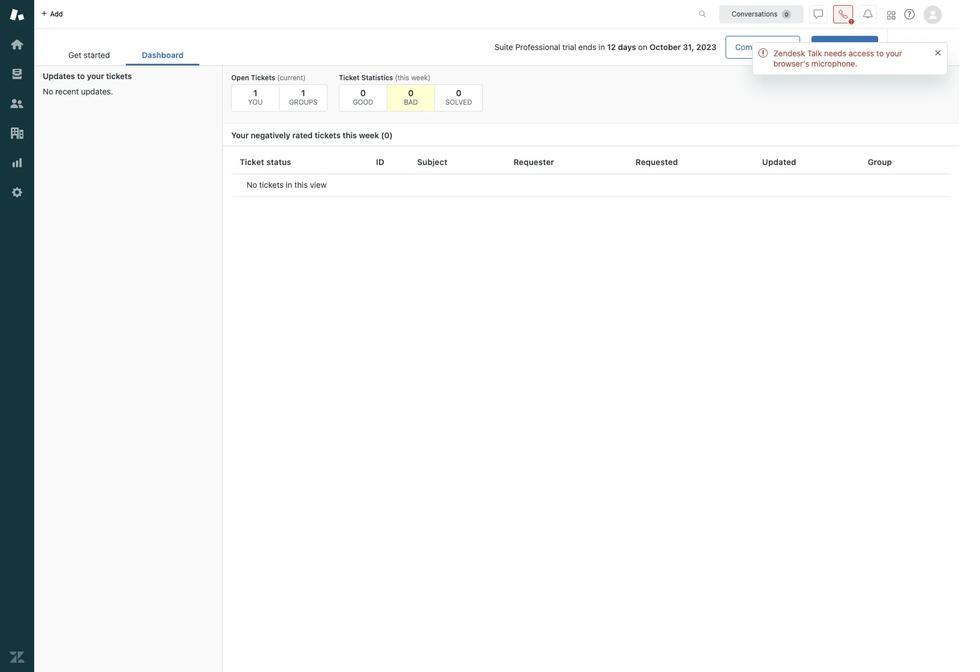 Task type: describe. For each thing, give the bounding box(es) containing it.
1 groups
[[289, 88, 318, 106]]

1 you
[[248, 88, 263, 106]]

admin image
[[10, 185, 24, 200]]

tickets for your
[[106, 71, 132, 81]]

open tickets (current)
[[231, 73, 306, 82]]

zendesk image
[[10, 650, 24, 665]]

get started image
[[10, 37, 24, 52]]

access
[[849, 48, 874, 58]]

1 vertical spatial in
[[286, 180, 292, 190]]

status
[[266, 157, 291, 167]]

statistics
[[361, 73, 393, 82]]

started
[[84, 50, 110, 60]]

plans
[[771, 42, 791, 52]]

compare plans button
[[726, 36, 800, 59]]

in inside section
[[599, 42, 605, 52]]

(this
[[395, 73, 409, 82]]

to inside the zendesk talk needs access to your browser's microphone.
[[876, 48, 884, 58]]

requester
[[514, 157, 554, 167]]

(
[[381, 130, 384, 140]]

open
[[231, 73, 249, 82]]

chat now button
[[897, 36, 950, 59]]

ticket for ticket status
[[240, 157, 264, 167]]

week)
[[411, 73, 430, 82]]

compare
[[735, 42, 769, 52]]

ticket statistics (this week)
[[339, 73, 430, 82]]

group
[[868, 157, 892, 167]]

your negatively rated tickets this week ( 0 )
[[231, 130, 393, 140]]

dashboard
[[142, 50, 184, 60]]

updates to your tickets no recent updates.
[[43, 71, 132, 96]]

rated
[[292, 130, 313, 140]]

subject
[[417, 157, 447, 167]]

buy
[[821, 42, 835, 52]]

)
[[389, 130, 393, 140]]

×
[[935, 45, 941, 58]]

October 31, 2023 text field
[[650, 42, 716, 52]]

compare plans
[[735, 42, 791, 52]]

microphone.
[[811, 59, 857, 68]]

conversations button
[[719, 5, 804, 23]]

no tickets in this view
[[247, 180, 327, 190]]

requested
[[636, 157, 678, 167]]

suite professional trial ends in 12 days on october 31, 2023
[[494, 42, 716, 52]]

week
[[359, 130, 379, 140]]

days
[[618, 42, 636, 52]]

october
[[650, 42, 681, 52]]

suite
[[494, 42, 513, 52]]

31,
[[683, 42, 694, 52]]

needs
[[824, 48, 846, 58]]

grid containing ticket status
[[223, 151, 959, 673]]

no inside the updates to your tickets no recent updates.
[[43, 87, 53, 96]]

id
[[376, 157, 384, 167]]

2023
[[696, 42, 716, 52]]

your inside the updates to your tickets no recent updates.
[[87, 71, 104, 81]]

add button
[[34, 0, 70, 28]]

zendesk products image
[[887, 11, 895, 19]]

0 horizontal spatial this
[[294, 180, 308, 190]]

zendesk support image
[[10, 7, 24, 22]]

0 for 0 solved
[[456, 88, 461, 98]]

organizations image
[[10, 126, 24, 141]]



Task type: vqa. For each thing, say whether or not it's contained in the screenshot.
tab
no



Task type: locate. For each thing, give the bounding box(es) containing it.
groups
[[289, 98, 318, 106]]

your
[[837, 42, 853, 52], [886, 48, 902, 58], [87, 71, 104, 81]]

0 horizontal spatial to
[[77, 71, 85, 81]]

section containing suite professional trial ends in
[[209, 36, 878, 59]]

0 vertical spatial this
[[343, 130, 357, 140]]

2 1 from the left
[[301, 88, 305, 98]]

this left the week
[[343, 130, 357, 140]]

good
[[353, 98, 373, 106]]

trial
[[562, 42, 576, 52], [855, 42, 869, 52]]

1 vertical spatial to
[[77, 71, 85, 81]]

trial left ends
[[562, 42, 576, 52]]

ticket left status
[[240, 157, 264, 167]]

reporting image
[[10, 155, 24, 170]]

1 horizontal spatial this
[[343, 130, 357, 140]]

0 for 0 bad
[[408, 88, 414, 98]]

no down updates
[[43, 87, 53, 96]]

0 horizontal spatial your
[[87, 71, 104, 81]]

1 horizontal spatial ticket
[[339, 73, 360, 82]]

no down ticket status
[[247, 180, 257, 190]]

to right access
[[876, 48, 884, 58]]

ticket
[[339, 73, 360, 82], [240, 157, 264, 167]]

1 vertical spatial no
[[247, 180, 257, 190]]

tickets
[[106, 71, 132, 81], [315, 130, 341, 140], [259, 180, 284, 190]]

updates
[[43, 71, 75, 81]]

updates.
[[81, 87, 113, 96]]

in down status
[[286, 180, 292, 190]]

buy your trial button
[[812, 36, 878, 59]]

tab list containing get started
[[52, 44, 200, 65]]

2 trial from the left
[[855, 42, 869, 52]]

0 down statistics
[[360, 88, 366, 98]]

ticket status
[[240, 157, 291, 167]]

1 horizontal spatial trial
[[855, 42, 869, 52]]

your inside buy your trial button
[[837, 42, 853, 52]]

view
[[310, 180, 327, 190]]

trial for professional
[[562, 42, 576, 52]]

tickets down ticket status
[[259, 180, 284, 190]]

views image
[[10, 67, 24, 81]]

1 horizontal spatial your
[[837, 42, 853, 52]]

main element
[[0, 0, 34, 673]]

grid
[[223, 151, 959, 673]]

recent
[[55, 87, 79, 96]]

chat now
[[906, 42, 941, 52]]

0 inside 0 solved
[[456, 88, 461, 98]]

to
[[876, 48, 884, 58], [77, 71, 85, 81]]

0 vertical spatial to
[[876, 48, 884, 58]]

your up updates.
[[87, 71, 104, 81]]

0
[[360, 88, 366, 98], [408, 88, 414, 98], [456, 88, 461, 98], [384, 130, 389, 140]]

tickets for rated
[[315, 130, 341, 140]]

in
[[599, 42, 605, 52], [286, 180, 292, 190]]

1 down (current)
[[301, 88, 305, 98]]

12
[[607, 42, 616, 52]]

your right 'buy'
[[837, 42, 853, 52]]

section
[[209, 36, 878, 59]]

ticket up 0 good
[[339, 73, 360, 82]]

no
[[43, 87, 53, 96], [247, 180, 257, 190]]

1 vertical spatial this
[[294, 180, 308, 190]]

0 vertical spatial no
[[43, 87, 53, 96]]

1 inside 1 groups
[[301, 88, 305, 98]]

you
[[248, 98, 263, 106]]

on
[[638, 42, 647, 52]]

tickets up updates.
[[106, 71, 132, 81]]

chat
[[906, 42, 924, 52]]

your left chat
[[886, 48, 902, 58]]

0 right the week
[[384, 130, 389, 140]]

trial for your
[[855, 42, 869, 52]]

browser's
[[773, 59, 809, 68]]

2 horizontal spatial tickets
[[315, 130, 341, 140]]

2 vertical spatial tickets
[[259, 180, 284, 190]]

ends
[[578, 42, 596, 52]]

0 for 0 good
[[360, 88, 366, 98]]

0 horizontal spatial tickets
[[106, 71, 132, 81]]

0 horizontal spatial ticket
[[240, 157, 264, 167]]

trial inside button
[[855, 42, 869, 52]]

add
[[50, 9, 63, 18]]

1 trial from the left
[[562, 42, 576, 52]]

0 inside 0 bad
[[408, 88, 414, 98]]

0 vertical spatial in
[[599, 42, 605, 52]]

0 horizontal spatial 1
[[253, 88, 257, 98]]

buy your trial
[[821, 42, 869, 52]]

1 horizontal spatial to
[[876, 48, 884, 58]]

solved
[[445, 98, 472, 106]]

1 horizontal spatial tickets
[[259, 180, 284, 190]]

get started
[[68, 50, 110, 60]]

updated
[[762, 157, 796, 167]]

0 right 0 bad
[[456, 88, 461, 98]]

0 vertical spatial tickets
[[106, 71, 132, 81]]

× button
[[935, 45, 941, 58]]

tickets
[[251, 73, 275, 82]]

0 vertical spatial ticket
[[339, 73, 360, 82]]

this left "view"
[[294, 180, 308, 190]]

0 horizontal spatial trial
[[562, 42, 576, 52]]

ticket for ticket statistics (this week)
[[339, 73, 360, 82]]

get help image
[[904, 9, 915, 19]]

professional
[[515, 42, 560, 52]]

your inside the zendesk talk needs access to your browser's microphone.
[[886, 48, 902, 58]]

conversations
[[732, 9, 778, 18]]

1 down tickets
[[253, 88, 257, 98]]

1 horizontal spatial in
[[599, 42, 605, 52]]

1 horizontal spatial 1
[[301, 88, 305, 98]]

notifications image
[[863, 9, 872, 19]]

1 vertical spatial tickets
[[315, 130, 341, 140]]

1 for 1 groups
[[301, 88, 305, 98]]

zendesk talk needs access to your browser's microphone.
[[773, 48, 902, 68]]

tickets right the rated
[[315, 130, 341, 140]]

trial right "needs"
[[855, 42, 869, 52]]

1 inside 1 you
[[253, 88, 257, 98]]

bad
[[404, 98, 418, 106]]

0 inside 0 good
[[360, 88, 366, 98]]

talk
[[807, 48, 822, 58]]

tickets inside the updates to your tickets no recent updates.
[[106, 71, 132, 81]]

0 solved
[[445, 88, 472, 106]]

0 horizontal spatial no
[[43, 87, 53, 96]]

0 horizontal spatial in
[[286, 180, 292, 190]]

zendesk
[[773, 48, 805, 58]]

1
[[253, 88, 257, 98], [301, 88, 305, 98]]

(current)
[[277, 73, 306, 82]]

0 good
[[353, 88, 373, 106]]

get
[[68, 50, 81, 60]]

get started tab
[[52, 44, 126, 65]]

to inside the updates to your tickets no recent updates.
[[77, 71, 85, 81]]

this
[[343, 130, 357, 140], [294, 180, 308, 190]]

1 1 from the left
[[253, 88, 257, 98]]

1 vertical spatial ticket
[[240, 157, 264, 167]]

1 for 1 you
[[253, 88, 257, 98]]

1 horizontal spatial no
[[247, 180, 257, 190]]

tab list
[[52, 44, 200, 65]]

in left 12
[[599, 42, 605, 52]]

now
[[926, 42, 941, 52]]

customers image
[[10, 96, 24, 111]]

button displays agent's chat status as invisible. image
[[814, 9, 823, 19]]

0 bad
[[404, 88, 418, 106]]

2 horizontal spatial your
[[886, 48, 902, 58]]

0 down (this
[[408, 88, 414, 98]]

negatively
[[251, 130, 290, 140]]

to up recent
[[77, 71, 85, 81]]

your
[[231, 130, 249, 140]]



